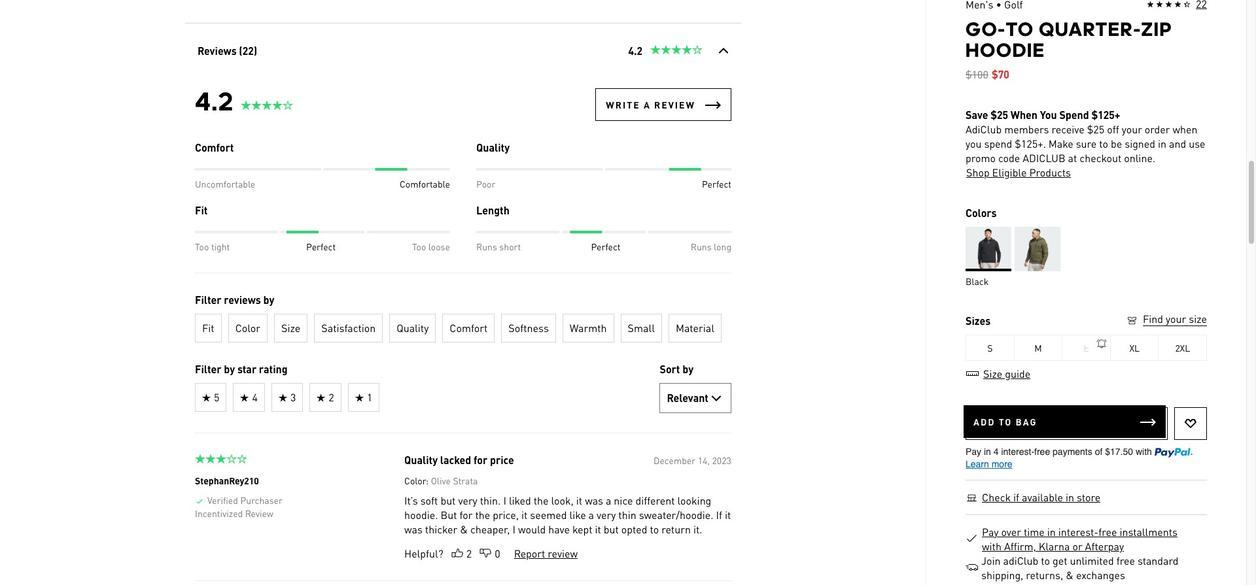 Task type: locate. For each thing, give the bounding box(es) containing it.
save
[[966, 108, 988, 122]]

2 runs from the left
[[690, 241, 711, 253]]

if
[[716, 508, 722, 522]]

0 horizontal spatial for
[[459, 508, 472, 522]]

opted
[[621, 523, 647, 536]]

your up signed
[[1122, 122, 1142, 136]]

1 link
[[348, 383, 379, 412]]

0 vertical spatial 2
[[328, 391, 334, 404]]

was
[[585, 494, 603, 508], [404, 523, 422, 536]]

1 horizontal spatial by
[[263, 293, 274, 307]]

1 vertical spatial 4.2
[[195, 86, 234, 116]]

runs left short
[[476, 241, 497, 253]]

by for sort by
[[682, 362, 693, 376]]

to up 'returns,'
[[1041, 554, 1050, 568]]

or
[[1072, 540, 1082, 553]]

comfort
[[449, 321, 487, 335]]

2 left '0' at the bottom left of the page
[[466, 547, 471, 561]]

1 vertical spatial filter
[[195, 362, 221, 376]]

1 vertical spatial your
[[1166, 312, 1186, 326]]

to left bag in the bottom right of the page
[[999, 416, 1012, 428]]

write a review button
[[595, 88, 731, 121]]

0 horizontal spatial but
[[440, 494, 455, 508]]

1 vertical spatial a
[[605, 494, 611, 508]]

0 horizontal spatial your
[[1122, 122, 1142, 136]]

tight
[[211, 241, 229, 253]]

look,
[[551, 494, 573, 508]]

& right the thicker
[[460, 523, 467, 536]]

to inside save $25 when you spend $125+ adiclub members receive $25 off your order when you spend $125+. make sure to be signed in and use promo code adiclub at checkout online. shop eligible products
[[1099, 137, 1108, 150]]

check if available in store button
[[981, 491, 1101, 505]]

2 link
[[309, 383, 341, 412]]

size up 2xl button
[[1189, 312, 1207, 326]]

1 horizontal spatial size
[[1189, 312, 1207, 326]]

0 horizontal spatial was
[[404, 523, 422, 536]]

perfect
[[702, 178, 731, 190], [306, 241, 335, 253], [591, 241, 620, 253]]

1 filter from the top
[[195, 293, 221, 307]]

filter up fit
[[195, 293, 221, 307]]

in for store
[[1066, 491, 1074, 504]]

1 vertical spatial quality
[[404, 453, 437, 467]]

None field
[[659, 383, 731, 413]]

product color: black image
[[966, 227, 1011, 271]]

review right write
[[654, 99, 695, 111]]

free inside pay over time in interest-free installments with affirm, klarna or afterpay
[[1098, 525, 1117, 539]]

0 vertical spatial the
[[533, 494, 548, 508]]

1 vertical spatial &
[[1066, 568, 1074, 582]]

4 link
[[233, 383, 265, 412]]

check
[[982, 491, 1011, 504]]

0 vertical spatial filter
[[195, 293, 221, 307]]

i down price,
[[512, 523, 515, 536]]

14,
[[697, 455, 709, 466]]

online.
[[1124, 151, 1155, 165]]

filter
[[195, 293, 221, 307], [195, 362, 221, 376]]

none field containing relevant
[[659, 383, 731, 413]]

installments
[[1120, 525, 1178, 539]]

it down liked
[[521, 508, 527, 522]]

find
[[1143, 312, 1163, 326]]

to for go-
[[1006, 18, 1034, 41]]

in
[[1158, 137, 1166, 150], [1066, 491, 1074, 504], [1047, 525, 1056, 539]]

sort
[[659, 362, 680, 376]]

0 vertical spatial for
[[473, 453, 487, 467]]

in up klarna on the right bottom of page
[[1047, 525, 1056, 539]]

shop eligible products link
[[966, 166, 1072, 180]]

1 vertical spatial i
[[512, 523, 515, 536]]

0 vertical spatial a
[[643, 99, 650, 111]]

4.2 up write
[[628, 44, 642, 58]]

in inside 'button'
[[1066, 491, 1074, 504]]

5 link
[[195, 383, 226, 412]]

available
[[1022, 491, 1063, 504]]

i up price,
[[503, 494, 506, 508]]

0 horizontal spatial quality
[[404, 453, 437, 467]]

perfect for quality
[[702, 178, 731, 190]]

runs short
[[476, 241, 520, 253]]

0 horizontal spatial the
[[475, 508, 490, 522]]

2 horizontal spatial a
[[643, 99, 650, 111]]

xl button
[[1111, 335, 1159, 361]]

quality for quality
[[476, 141, 509, 154]]

too left the tight
[[195, 241, 209, 253]]

loose
[[428, 241, 450, 253]]

was down hoodie.
[[404, 523, 422, 536]]

color
[[235, 321, 260, 335]]

2 horizontal spatial to
[[1099, 137, 1108, 150]]

1 horizontal spatial was
[[585, 494, 603, 508]]

a right like on the left bottom of the page
[[588, 508, 594, 522]]

1 horizontal spatial quality
[[476, 141, 509, 154]]

in left store
[[1066, 491, 1074, 504]]

verified
[[207, 495, 238, 506]]

free down afterpay
[[1116, 554, 1135, 568]]

0 horizontal spatial very
[[458, 494, 477, 508]]

2 vertical spatial to
[[1041, 554, 1050, 568]]

0 vertical spatial to
[[1006, 18, 1034, 41]]

1 horizontal spatial the
[[533, 494, 548, 508]]

2 left 1 link
[[328, 391, 334, 404]]

it right the kept
[[595, 523, 601, 536]]

your inside save $25 when you spend $125+ adiclub members receive $25 off your order when you spend $125+. make sure to be signed in and use promo code adiclub at checkout online. shop eligible products
[[1122, 122, 1142, 136]]

in down order
[[1158, 137, 1166, 150]]

1 vertical spatial review
[[547, 547, 577, 561]]

black
[[966, 275, 989, 287]]

& inside it's soft but very thin. i liked the look, it was a nice different looking hoodie. but for the price, it seemed like a very thin sweater/hoodie. if it was thicker & cheaper, i would have kept it but opted to return it.
[[460, 523, 467, 536]]

0 vertical spatial $25
[[991, 108, 1008, 122]]

0 vertical spatial &
[[460, 523, 467, 536]]

perfect for fit
[[306, 241, 335, 253]]

2 horizontal spatial perfect
[[702, 178, 731, 190]]

kept
[[572, 523, 592, 536]]

1 vertical spatial in
[[1066, 491, 1074, 504]]

by left star
[[224, 362, 235, 376]]

small link
[[620, 314, 662, 343]]

in inside pay over time in interest-free installments with affirm, klarna or afterpay
[[1047, 525, 1056, 539]]

0 horizontal spatial runs
[[476, 241, 497, 253]]

0 horizontal spatial &
[[460, 523, 467, 536]]

the up cheaper,
[[475, 508, 490, 522]]

reviews
[[224, 293, 261, 307]]

1 vertical spatial free
[[1116, 554, 1135, 568]]

4
[[252, 391, 257, 404]]

by right reviews
[[263, 293, 274, 307]]

runs for runs long
[[690, 241, 711, 253]]

0 vertical spatial in
[[1158, 137, 1166, 150]]

0 vertical spatial to
[[1099, 137, 1108, 150]]

$25 up sure
[[1087, 122, 1104, 136]]

1 horizontal spatial 4.2
[[628, 44, 642, 58]]

1 horizontal spatial to
[[1041, 554, 1050, 568]]

size
[[983, 367, 1002, 381]]

seemed
[[530, 508, 567, 522]]

your right find
[[1166, 312, 1186, 326]]

too
[[195, 241, 209, 253], [412, 241, 426, 253]]

size link
[[274, 314, 307, 343]]

for left the price
[[473, 453, 487, 467]]

but up but
[[440, 494, 455, 508]]

size guide
[[983, 367, 1030, 381]]

1 runs from the left
[[476, 241, 497, 253]]

pay over time in interest-free installments with affirm, klarna or afterpay
[[982, 525, 1178, 553]]

adiclub
[[1023, 151, 1065, 165]]

liked
[[509, 494, 531, 508]]

report review
[[514, 547, 577, 561]]

1 horizontal spatial runs
[[690, 241, 711, 253]]

checkout
[[1080, 151, 1121, 165]]

but down thin at bottom
[[603, 523, 618, 536]]

0 horizontal spatial too
[[195, 241, 209, 253]]

1 horizontal spatial 2
[[466, 547, 471, 561]]

sizes
[[966, 314, 991, 328]]

a right write
[[643, 99, 650, 111]]

1 too from the left
[[195, 241, 209, 253]]

very down strata
[[458, 494, 477, 508]]

l
[[1084, 342, 1089, 354]]

1 horizontal spatial too
[[412, 241, 426, 253]]

0 vertical spatial free
[[1098, 525, 1117, 539]]

0 vertical spatial was
[[585, 494, 603, 508]]

size right color
[[281, 321, 300, 335]]

0 horizontal spatial in
[[1047, 525, 1056, 539]]

1 horizontal spatial &
[[1066, 568, 1074, 582]]

promo
[[966, 151, 996, 165]]

1 vertical spatial very
[[596, 508, 616, 522]]

runs left long
[[690, 241, 711, 253]]

$25 up adiclub
[[991, 108, 1008, 122]]

$100
[[966, 67, 988, 81]]

1 vertical spatial 2
[[466, 547, 471, 561]]

soft
[[420, 494, 438, 508]]

shipping,
[[981, 568, 1023, 582]]

(22)
[[239, 44, 257, 58]]

1 horizontal spatial perfect
[[591, 241, 620, 253]]

1 vertical spatial $25
[[1087, 122, 1104, 136]]

review down have
[[547, 547, 577, 561]]

but
[[440, 494, 455, 508], [603, 523, 618, 536]]

0 horizontal spatial 2
[[328, 391, 334, 404]]

it
[[576, 494, 582, 508], [521, 508, 527, 522], [725, 508, 731, 522], [595, 523, 601, 536]]

0 horizontal spatial review
[[547, 547, 577, 561]]

very left thin at bottom
[[596, 508, 616, 522]]

0 horizontal spatial to
[[650, 523, 659, 536]]

1 horizontal spatial but
[[603, 523, 618, 536]]

0 horizontal spatial a
[[588, 508, 594, 522]]

for right but
[[459, 508, 472, 522]]

1 vertical spatial for
[[459, 508, 472, 522]]

december
[[653, 455, 695, 466]]

& down get
[[1066, 568, 1074, 582]]

to up $70
[[1006, 18, 1034, 41]]

4.2 up comfort
[[195, 86, 234, 116]]

returns,
[[1026, 568, 1063, 582]]

to right opted
[[650, 523, 659, 536]]

to inside go-to quarter-zip hoodie $100 $70
[[1006, 18, 1034, 41]]

by right "sort"
[[682, 362, 693, 376]]

1 vertical spatial the
[[475, 508, 490, 522]]

quality up poor
[[476, 141, 509, 154]]

pay over time in interest-free installments with affirm, klarna or afterpay link
[[981, 525, 1199, 554]]

1 horizontal spatial in
[[1066, 491, 1074, 504]]

1 vertical spatial to
[[999, 416, 1012, 428]]

filter up 5 'link' at the left of page
[[195, 362, 221, 376]]

very
[[458, 494, 477, 508], [596, 508, 616, 522]]

klarna
[[1039, 540, 1070, 553]]

too left loose
[[412, 241, 426, 253]]

hoodie.
[[404, 508, 438, 522]]

have
[[548, 523, 570, 536]]

1 vertical spatial to
[[650, 523, 659, 536]]

free for interest-
[[1098, 525, 1117, 539]]

0 vertical spatial your
[[1122, 122, 1142, 136]]

0 horizontal spatial i
[[503, 494, 506, 508]]

runs for runs short
[[476, 241, 497, 253]]

find your size image
[[1126, 315, 1138, 327]]

hoodie
[[966, 39, 1045, 61]]

uncomfortable
[[195, 178, 255, 190]]

2 horizontal spatial by
[[682, 362, 693, 376]]

2 too from the left
[[412, 241, 426, 253]]

to left be
[[1099, 137, 1108, 150]]

size
[[1189, 312, 1207, 326], [281, 321, 300, 335]]

free up afterpay
[[1098, 525, 1117, 539]]

zip
[[1141, 18, 1172, 41]]

to inside button
[[999, 416, 1012, 428]]

quality up color:
[[404, 453, 437, 467]]

filter for filter reviews by
[[195, 293, 221, 307]]

comfortable
[[399, 178, 450, 190]]

2 filter from the top
[[195, 362, 221, 376]]

dropdown image
[[708, 391, 724, 406]]

satisfaction link
[[314, 314, 383, 343]]

for
[[473, 453, 487, 467], [459, 508, 472, 522]]

was up like on the left bottom of the page
[[585, 494, 603, 508]]

in for interest-
[[1047, 525, 1056, 539]]

the up seemed
[[533, 494, 548, 508]]

0 horizontal spatial by
[[224, 362, 235, 376]]

0 horizontal spatial perfect
[[306, 241, 335, 253]]

1 horizontal spatial review
[[654, 99, 695, 111]]

2xl button
[[1159, 335, 1207, 361]]

2 vertical spatial in
[[1047, 525, 1056, 539]]

to
[[1006, 18, 1034, 41], [999, 416, 1012, 428]]

1 horizontal spatial your
[[1166, 312, 1186, 326]]

to inside it's soft but very thin. i liked the look, it was a nice different looking hoodie. but for the price, it seemed like a very thin sweater/hoodie. if it was thicker & cheaper, i would have kept it but opted to return it.
[[650, 523, 659, 536]]

2 horizontal spatial in
[[1158, 137, 1166, 150]]

it up like on the left bottom of the page
[[576, 494, 582, 508]]

you
[[966, 137, 982, 150]]

0 vertical spatial quality
[[476, 141, 509, 154]]

free for unlimited
[[1116, 554, 1135, 568]]

members
[[1004, 122, 1049, 136]]

free inside join adiclub to get unlimited free standard shipping, returns, & exchanges
[[1116, 554, 1135, 568]]

1 horizontal spatial very
[[596, 508, 616, 522]]

if
[[1013, 491, 1019, 504]]

small
[[627, 321, 654, 335]]

go-to quarter-zip hoodie $100 $70
[[966, 18, 1172, 81]]

i
[[503, 494, 506, 508], [512, 523, 515, 536]]

a left nice
[[605, 494, 611, 508]]



Task type: describe. For each thing, give the bounding box(es) containing it.
it right if
[[725, 508, 731, 522]]

use
[[1189, 137, 1205, 150]]

your inside find your size 'button'
[[1166, 312, 1186, 326]]

be
[[1111, 137, 1122, 150]]

check if available in store
[[982, 491, 1100, 504]]

1 horizontal spatial i
[[512, 523, 515, 536]]

1 horizontal spatial a
[[605, 494, 611, 508]]

filter for filter by star rating
[[195, 362, 221, 376]]

1 vertical spatial but
[[603, 523, 618, 536]]

0 horizontal spatial $25
[[991, 108, 1008, 122]]

for inside it's soft but very thin. i liked the look, it was a nice different looking hoodie. but for the price, it seemed like a very thin sweater/hoodie. if it was thicker & cheaper, i would have kept it but opted to return it.
[[459, 508, 472, 522]]

spend
[[984, 137, 1012, 150]]

size guide link
[[966, 367, 1031, 381]]

incentivized review
[[195, 508, 273, 519]]

join
[[981, 554, 1001, 568]]

you
[[1040, 108, 1057, 122]]

it's
[[404, 494, 418, 508]]

product color: olive strata image
[[1015, 227, 1060, 271]]

to for add
[[999, 416, 1012, 428]]

1 horizontal spatial $25
[[1087, 122, 1104, 136]]

xl
[[1129, 342, 1139, 354]]

purchaser
[[240, 495, 282, 506]]

spend
[[1059, 108, 1089, 122]]

0 vertical spatial but
[[440, 494, 455, 508]]

s
[[987, 342, 993, 354]]

colors
[[966, 206, 997, 220]]

s button
[[966, 335, 1014, 361]]

find your size button
[[1126, 312, 1207, 328]]

at
[[1068, 151, 1077, 165]]

price
[[490, 453, 514, 467]]

pay
[[982, 525, 999, 539]]

different
[[635, 494, 675, 508]]

thicker
[[425, 523, 457, 536]]

color link
[[228, 314, 267, 343]]

standard
[[1138, 554, 1178, 568]]

quality lacked for price
[[404, 453, 514, 467]]

like
[[569, 508, 586, 522]]

report review button
[[513, 547, 578, 561]]

runs long
[[690, 241, 731, 253]]

lacked
[[440, 453, 471, 467]]

price,
[[492, 508, 518, 522]]

too for too loose
[[412, 241, 426, 253]]

make
[[1049, 137, 1073, 150]]

material link
[[668, 314, 721, 343]]

3
[[290, 391, 296, 404]]

1 horizontal spatial for
[[473, 453, 487, 467]]

afterpay
[[1085, 540, 1124, 553]]

fit
[[195, 203, 207, 217]]

material
[[675, 321, 714, 335]]

in inside save $25 when you spend $125+ adiclub members receive $25 off your order when you spend $125+. make sure to be signed in and use promo code adiclub at checkout online. shop eligible products
[[1158, 137, 1166, 150]]

& inside join adiclub to get unlimited free standard shipping, returns, & exchanges
[[1066, 568, 1074, 582]]

would
[[518, 523, 545, 536]]

m
[[1034, 342, 1042, 354]]

affirm,
[[1004, 540, 1036, 553]]

fit
[[202, 321, 214, 335]]

by for filter by star rating
[[224, 362, 235, 376]]

join adiclub to get unlimited free standard shipping, returns, & exchanges
[[981, 554, 1178, 582]]

but
[[440, 508, 457, 522]]

short
[[499, 241, 520, 253]]

1
[[367, 391, 372, 404]]

time
[[1024, 525, 1045, 539]]

too loose
[[412, 241, 450, 253]]

0 horizontal spatial size
[[281, 321, 300, 335]]

filter reviews by
[[195, 293, 274, 307]]

products
[[1029, 166, 1071, 179]]

store
[[1077, 491, 1100, 504]]

comfort
[[195, 141, 234, 154]]

perfect for length
[[591, 241, 620, 253]]

to inside join adiclub to get unlimited free standard shipping, returns, & exchanges
[[1041, 554, 1050, 568]]

return
[[661, 523, 690, 536]]

interest-
[[1058, 525, 1098, 539]]

$125+.
[[1015, 137, 1046, 150]]

satisfaction
[[321, 321, 375, 335]]

it's soft but very thin. i liked the look, it was a nice different looking hoodie. but for the price, it seemed like a very thin sweater/hoodie. if it was thicker & cheaper, i would have kept it but opted to return it.
[[404, 494, 731, 536]]

a inside button
[[643, 99, 650, 111]]

0 horizontal spatial 4.2
[[195, 86, 234, 116]]

sort by
[[659, 362, 693, 376]]

adiclub
[[1003, 554, 1038, 568]]

0 vertical spatial i
[[503, 494, 506, 508]]

write
[[606, 99, 640, 111]]

sure
[[1076, 137, 1097, 150]]

1 vertical spatial was
[[404, 523, 422, 536]]

fit link
[[195, 314, 221, 343]]

rating
[[259, 362, 287, 376]]

looking
[[677, 494, 711, 508]]

reviews (22)
[[197, 44, 257, 58]]

poor
[[476, 178, 495, 190]]

unlimited
[[1070, 554, 1114, 568]]

color: olive strata
[[404, 475, 478, 487]]

thin
[[618, 508, 636, 522]]

star
[[237, 362, 256, 376]]

l button
[[1063, 335, 1111, 361]]

nice
[[614, 494, 633, 508]]

0 vertical spatial review
[[654, 99, 695, 111]]

december 14, 2023
[[653, 455, 731, 466]]

0 vertical spatial very
[[458, 494, 477, 508]]

quarter-
[[1039, 18, 1141, 41]]

when
[[1011, 108, 1038, 122]]

2 vertical spatial a
[[588, 508, 594, 522]]

helpful?
[[404, 547, 443, 561]]

0 vertical spatial 4.2
[[628, 44, 642, 58]]

size inside 'button'
[[1189, 312, 1207, 326]]

signed
[[1125, 137, 1155, 150]]

guide
[[1005, 367, 1030, 381]]

add to bag
[[973, 416, 1037, 428]]

too for too tight
[[195, 241, 209, 253]]

quality for quality lacked for price
[[404, 453, 437, 467]]

olive
[[431, 475, 450, 487]]

find your size
[[1143, 312, 1207, 326]]

sweater/hoodie.
[[639, 508, 713, 522]]



Task type: vqa. For each thing, say whether or not it's contained in the screenshot.
the right the the
yes



